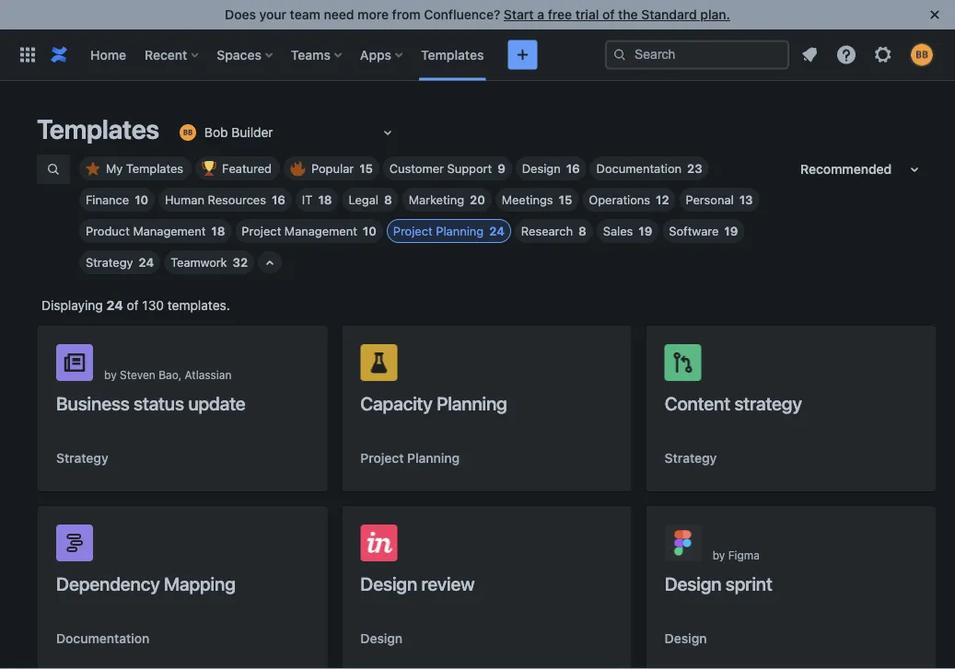 Task type: locate. For each thing, give the bounding box(es) containing it.
project down the marketing at the left
[[393, 224, 433, 238]]

2 vertical spatial 24
[[106, 298, 123, 313]]

it
[[302, 193, 313, 207]]

16 left it
[[272, 193, 286, 207]]

1 vertical spatial by
[[713, 549, 725, 562]]

design button down the design sprint
[[665, 630, 707, 649]]

1 vertical spatial 18
[[211, 224, 225, 238]]

10 down legal 8
[[363, 224, 377, 238]]

capacity planning
[[361, 393, 507, 414]]

1 vertical spatial planning
[[437, 393, 507, 414]]

8
[[384, 193, 392, 207], [579, 224, 587, 238]]

strategy button
[[56, 450, 108, 468], [665, 450, 717, 468]]

1 horizontal spatial by
[[713, 549, 725, 562]]

sprint
[[726, 573, 773, 595]]

1 horizontal spatial 8
[[579, 224, 587, 238]]

my templates
[[106, 162, 183, 176]]

operations 12
[[589, 193, 669, 207]]

0 vertical spatial 24
[[489, 224, 505, 238]]

19 right sales
[[639, 224, 653, 238]]

1 vertical spatial documentation
[[56, 632, 149, 647]]

1 horizontal spatial strategy button
[[665, 450, 717, 468]]

design button down design review
[[361, 630, 403, 649]]

design button for design sprint
[[665, 630, 707, 649]]

19 for software 19
[[725, 224, 738, 238]]

settings icon image
[[873, 44, 895, 66]]

1 horizontal spatial design button
[[665, 630, 707, 649]]

design for sprint
[[665, 573, 722, 595]]

project for project management 10
[[242, 224, 281, 238]]

meetings 15
[[502, 193, 572, 207]]

0 horizontal spatial design button
[[361, 630, 403, 649]]

the
[[618, 7, 638, 22]]

design left the review
[[361, 573, 417, 595]]

operations
[[589, 193, 651, 207]]

banner
[[0, 29, 955, 81]]

planning
[[436, 224, 484, 238], [437, 393, 507, 414], [407, 451, 460, 466]]

project for project planning
[[361, 451, 404, 466]]

project management 10
[[242, 224, 377, 238]]

0 vertical spatial 10
[[135, 193, 148, 207]]

15 up legal at the left top of the page
[[360, 162, 373, 176]]

0 vertical spatial templates
[[421, 47, 484, 62]]

featured button
[[195, 157, 280, 181]]

help icon image
[[836, 44, 858, 66]]

1 horizontal spatial 10
[[363, 224, 377, 238]]

strategy button for business status update
[[56, 450, 108, 468]]

1 horizontal spatial of
[[603, 7, 615, 22]]

15 up research 8
[[559, 193, 572, 207]]

130
[[142, 298, 164, 313]]

1 horizontal spatial 19
[[725, 224, 738, 238]]

documentation
[[597, 162, 682, 176], [56, 632, 149, 647]]

design
[[522, 162, 561, 176], [361, 573, 417, 595], [665, 573, 722, 595], [361, 632, 403, 647], [665, 632, 707, 647]]

strategy down content at the bottom right of page
[[665, 451, 717, 466]]

templates down confluence?
[[421, 47, 484, 62]]

1 management from the left
[[133, 224, 206, 238]]

steven
[[120, 369, 156, 381]]

project inside project planning button
[[361, 451, 404, 466]]

2 strategy button from the left
[[665, 450, 717, 468]]

2 management from the left
[[285, 224, 357, 238]]

2 vertical spatial templates
[[126, 162, 183, 176]]

design up the "meetings 15"
[[522, 162, 561, 176]]

a
[[537, 7, 545, 22]]

2 design button from the left
[[665, 630, 707, 649]]

planning right capacity
[[437, 393, 507, 414]]

strategy 24
[[86, 256, 154, 270]]

Search field
[[605, 40, 790, 70]]

planning down capacity planning
[[407, 451, 460, 466]]

1 horizontal spatial 16
[[566, 162, 580, 176]]

1 vertical spatial 8
[[579, 224, 587, 238]]

0 vertical spatial 16
[[566, 162, 580, 176]]

templates
[[421, 47, 484, 62], [37, 113, 159, 145], [126, 162, 183, 176]]

documentation up operations 12
[[597, 162, 682, 176]]

8 right legal at the left top of the page
[[384, 193, 392, 207]]

home link
[[85, 40, 132, 70]]

1 vertical spatial 10
[[363, 224, 377, 238]]

does your team need more from confluence? start a free trial of the standard plan.
[[225, 7, 731, 22]]

2 vertical spatial planning
[[407, 451, 460, 466]]

confluence image
[[48, 44, 70, 66]]

design 16
[[522, 162, 580, 176]]

documentation for documentation 23
[[597, 162, 682, 176]]

project
[[242, 224, 281, 238], [393, 224, 433, 238], [361, 451, 404, 466]]

0 horizontal spatial 16
[[272, 193, 286, 207]]

by left steven
[[104, 369, 117, 381]]

1 horizontal spatial management
[[285, 224, 357, 238]]

confluence?
[[424, 7, 501, 22]]

10 down my templates on the left top of the page
[[135, 193, 148, 207]]

24 for strategy 24
[[139, 256, 154, 270]]

24 left 130 in the left top of the page
[[106, 298, 123, 313]]

design down by figma
[[665, 573, 722, 595]]

legal
[[349, 193, 379, 207]]

management for product management
[[133, 224, 206, 238]]

strategy for business
[[56, 451, 108, 466]]

business status update
[[56, 393, 246, 414]]

0 horizontal spatial 24
[[106, 298, 123, 313]]

by left figma
[[713, 549, 725, 562]]

1 vertical spatial 24
[[139, 256, 154, 270]]

templates inside global element
[[421, 47, 484, 62]]

0 horizontal spatial 15
[[360, 162, 373, 176]]

24 down product management 18
[[139, 256, 154, 270]]

builder
[[232, 125, 273, 140]]

support
[[447, 162, 492, 176]]

0 vertical spatial 8
[[384, 193, 392, 207]]

19 down personal 13
[[725, 224, 738, 238]]

of left the
[[603, 7, 615, 22]]

1 strategy button from the left
[[56, 450, 108, 468]]

0 horizontal spatial by
[[104, 369, 117, 381]]

0 horizontal spatial 10
[[135, 193, 148, 207]]

9
[[498, 162, 506, 176]]

confluence image
[[48, 44, 70, 66]]

management
[[133, 224, 206, 238], [285, 224, 357, 238]]

1 horizontal spatial 24
[[139, 256, 154, 270]]

1 vertical spatial 15
[[559, 193, 572, 207]]

10
[[135, 193, 148, 207], [363, 224, 377, 238]]

strategy button down business
[[56, 450, 108, 468]]

mapping
[[164, 573, 236, 595]]

None text field
[[177, 123, 180, 142]]

close image
[[924, 4, 946, 26]]

0 horizontal spatial strategy button
[[56, 450, 108, 468]]

open image
[[377, 122, 399, 144]]

personal 13
[[686, 193, 753, 207]]

project up fewer categories image
[[242, 224, 281, 238]]

24 down meetings
[[489, 224, 505, 238]]

documentation for documentation
[[56, 632, 149, 647]]

0 vertical spatial planning
[[436, 224, 484, 238]]

0 horizontal spatial of
[[127, 298, 139, 313]]

0 horizontal spatial documentation
[[56, 632, 149, 647]]

management down it 18
[[285, 224, 357, 238]]

1 design button from the left
[[361, 630, 403, 649]]

2 horizontal spatial 24
[[489, 224, 505, 238]]

strategy button down content at the bottom right of page
[[665, 450, 717, 468]]

0 horizontal spatial 19
[[639, 224, 653, 238]]

project down capacity
[[361, 451, 404, 466]]

strategy button for content strategy
[[665, 450, 717, 468]]

0 vertical spatial 18
[[318, 193, 332, 207]]

1 horizontal spatial documentation
[[597, 162, 682, 176]]

customer
[[390, 162, 444, 176]]

design button
[[361, 630, 403, 649], [665, 630, 707, 649]]

0 horizontal spatial 8
[[384, 193, 392, 207]]

planning for project planning 24
[[436, 224, 484, 238]]

apps
[[360, 47, 392, 62]]

documentation down "dependency"
[[56, 632, 149, 647]]

templates up the my
[[37, 113, 159, 145]]

management for project management
[[285, 224, 357, 238]]

8 right "research"
[[579, 224, 587, 238]]

16
[[566, 162, 580, 176], [272, 193, 286, 207]]

templates inside button
[[126, 162, 183, 176]]

1 horizontal spatial 15
[[559, 193, 572, 207]]

0 vertical spatial by
[[104, 369, 117, 381]]

of
[[603, 7, 615, 22], [127, 298, 139, 313]]

18 down human resources 16
[[211, 224, 225, 238]]

strategy down business
[[56, 451, 108, 466]]

human resources 16
[[165, 193, 286, 207]]

1 19 from the left
[[639, 224, 653, 238]]

planning for capacity planning
[[437, 393, 507, 414]]

planning down marketing 20
[[436, 224, 484, 238]]

my templates button
[[79, 157, 192, 181]]

dependency mapping
[[56, 573, 236, 595]]

15
[[360, 162, 373, 176], [559, 193, 572, 207]]

marketing
[[409, 193, 464, 207]]

24
[[489, 224, 505, 238], [139, 256, 154, 270], [106, 298, 123, 313]]

bob builder
[[204, 125, 273, 140]]

strategy
[[86, 256, 133, 270], [56, 451, 108, 466], [665, 451, 717, 466]]

18 right it
[[318, 193, 332, 207]]

customer support 9
[[390, 162, 506, 176]]

sales 19
[[603, 224, 653, 238]]

design for review
[[361, 573, 417, 595]]

16 up the "meetings 15"
[[566, 162, 580, 176]]

teamwork 32
[[171, 256, 248, 270]]

planning inside button
[[407, 451, 460, 466]]

12
[[656, 193, 669, 207]]

management down the human
[[133, 224, 206, 238]]

32
[[233, 256, 248, 270]]

by
[[104, 369, 117, 381], [713, 549, 725, 562]]

create content image
[[512, 44, 534, 66]]

marketing 20
[[409, 193, 485, 207]]

of left 130 in the left top of the page
[[127, 298, 139, 313]]

does
[[225, 7, 256, 22]]

templates right the my
[[126, 162, 183, 176]]

2 19 from the left
[[725, 224, 738, 238]]

design button for design review
[[361, 630, 403, 649]]

0 vertical spatial documentation
[[597, 162, 682, 176]]

19
[[639, 224, 653, 238], [725, 224, 738, 238]]

0 horizontal spatial management
[[133, 224, 206, 238]]



Task type: describe. For each thing, give the bounding box(es) containing it.
design down the design sprint
[[665, 632, 707, 647]]

1 horizontal spatial 18
[[318, 193, 332, 207]]

0 vertical spatial of
[[603, 7, 615, 22]]

spaces button
[[211, 40, 280, 70]]

1 vertical spatial 16
[[272, 193, 286, 207]]

spaces
[[217, 47, 262, 62]]

bao,
[[159, 369, 182, 381]]

personal
[[686, 193, 734, 207]]

documentation button
[[56, 630, 149, 649]]

business
[[56, 393, 130, 414]]

search image
[[613, 47, 627, 62]]

by for design
[[713, 549, 725, 562]]

recent button
[[139, 40, 206, 70]]

team
[[290, 7, 321, 22]]

8 for research 8
[[579, 224, 587, 238]]

research 8
[[521, 224, 587, 238]]

trial
[[576, 7, 599, 22]]

figma
[[729, 549, 760, 562]]

23
[[687, 162, 703, 176]]

finance
[[86, 193, 129, 207]]

fewer categories image
[[259, 252, 281, 275]]

need
[[324, 7, 354, 22]]

your
[[259, 7, 287, 22]]

displaying 24 of 130 templates.
[[41, 298, 230, 313]]

software 19
[[669, 224, 738, 238]]

19 for sales 19
[[639, 224, 653, 238]]

24 for displaying 24 of 130 templates.
[[106, 298, 123, 313]]

project planning 24
[[393, 224, 505, 238]]

by figma
[[713, 549, 760, 562]]

plan.
[[701, 7, 731, 22]]

strategy down product
[[86, 256, 133, 270]]

displaying
[[41, 298, 103, 313]]

standard
[[642, 7, 697, 22]]

13
[[740, 193, 753, 207]]

start
[[504, 7, 534, 22]]

project for project planning 24
[[393, 224, 433, 238]]

dependency
[[56, 573, 160, 595]]

by steven bao, atlassian
[[104, 369, 232, 381]]

templates.
[[168, 298, 230, 313]]

product
[[86, 224, 130, 238]]

recommended button
[[790, 155, 937, 184]]

20
[[470, 193, 485, 207]]

software
[[669, 224, 719, 238]]

teams
[[291, 47, 331, 62]]

resources
[[208, 193, 266, 207]]

review
[[422, 573, 475, 595]]

content strategy
[[665, 393, 802, 414]]

recent
[[145, 47, 187, 62]]

appswitcher icon image
[[17, 44, 39, 66]]

featured
[[222, 162, 272, 176]]

apps button
[[355, 40, 410, 70]]

planning for project planning
[[407, 451, 460, 466]]

start a free trial of the standard plan. link
[[504, 7, 731, 22]]

1 vertical spatial of
[[127, 298, 139, 313]]

capacity
[[361, 393, 433, 414]]

meetings
[[502, 193, 553, 207]]

it 18
[[302, 193, 332, 207]]

teamwork
[[171, 256, 227, 270]]

design sprint
[[665, 573, 773, 595]]

from
[[392, 7, 421, 22]]

1 vertical spatial templates
[[37, 113, 159, 145]]

0 vertical spatial 15
[[360, 162, 373, 176]]

design review
[[361, 573, 475, 595]]

project planning
[[361, 451, 460, 466]]

my
[[106, 162, 123, 176]]

open search bar image
[[46, 162, 61, 177]]

global element
[[11, 29, 605, 81]]

research
[[521, 224, 573, 238]]

recommended
[[801, 162, 892, 177]]

atlassian
[[185, 369, 232, 381]]

strategy for content
[[665, 451, 717, 466]]

by for business
[[104, 369, 117, 381]]

design down design review
[[361, 632, 403, 647]]

free
[[548, 7, 572, 22]]

sales
[[603, 224, 633, 238]]

templates link
[[416, 40, 490, 70]]

documentation 23
[[597, 162, 703, 176]]

legal 8
[[349, 193, 392, 207]]

notification icon image
[[799, 44, 821, 66]]

8 for legal 8
[[384, 193, 392, 207]]

more
[[358, 7, 389, 22]]

human
[[165, 193, 205, 207]]

update
[[188, 393, 246, 414]]

teams button
[[286, 40, 349, 70]]

0 horizontal spatial 18
[[211, 224, 225, 238]]

home
[[90, 47, 126, 62]]

product management 18
[[86, 224, 225, 238]]

finance 10
[[86, 193, 148, 207]]

content
[[665, 393, 731, 414]]

design for 16
[[522, 162, 561, 176]]

banner containing home
[[0, 29, 955, 81]]

strategy
[[735, 393, 802, 414]]

project planning button
[[361, 450, 460, 468]]

bob
[[204, 125, 228, 140]]

status
[[134, 393, 184, 414]]



Task type: vqa. For each thing, say whether or not it's contained in the screenshot.
bottom issues
no



